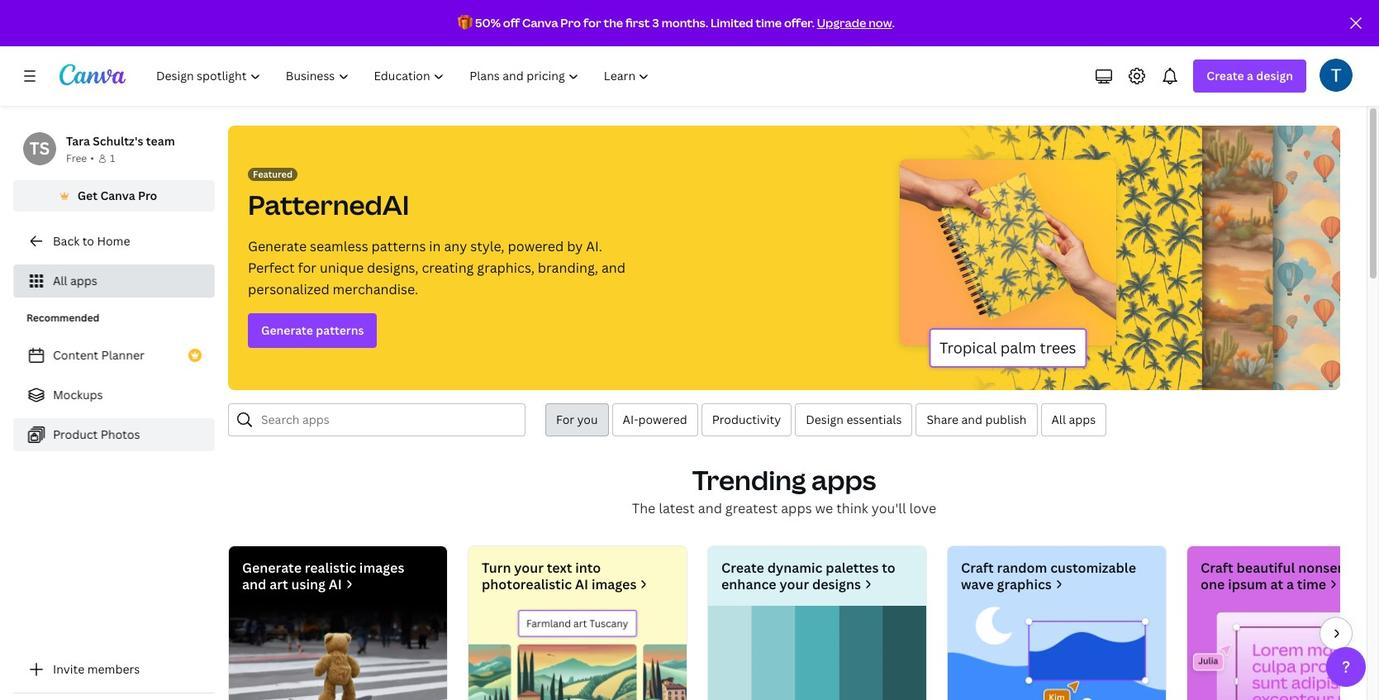 Task type: vqa. For each thing, say whether or not it's contained in the screenshot.
1st CRAFT from the left
yes



Task type: locate. For each thing, give the bounding box(es) containing it.
1 vertical spatial a
[[1287, 575, 1294, 593]]

0 vertical spatial generate
[[248, 237, 307, 255]]

for
[[556, 412, 575, 427]]

all apps
[[53, 273, 97, 288], [1052, 412, 1096, 427]]

canva right off
[[522, 15, 558, 31]]

2 ai from the left
[[575, 575, 589, 593]]

patterns up designs,
[[372, 237, 426, 255]]

to right palettes
[[882, 559, 896, 577]]

1 horizontal spatial pro
[[561, 15, 581, 31]]

a left design at the top right of the page
[[1247, 68, 1254, 83]]

photos
[[101, 427, 140, 442]]

a text box shows "tropical palm trees" and behind it is a photo of two hands holding a spiral bound notebook with a repeating pattern of palm trees on the cover. behind that are more patterns. one is of cacti in the desert and the other is hot air balloons in the clouds. image
[[871, 126, 1341, 390]]

1 ai from the left
[[329, 575, 342, 593]]

imagen image
[[469, 606, 687, 700]]

a right at
[[1287, 575, 1294, 593]]

1 horizontal spatial create
[[1207, 68, 1245, 83]]

and inside trending apps the latest and greatest apps we think you'll love
[[698, 499, 722, 517]]

1 vertical spatial canva
[[100, 188, 135, 203]]

generate for generate seamless patterns in any style, powered by ai. perfect for unique designs, creating graphics, branding, and personalized merchandise.
[[248, 237, 307, 255]]

and right share
[[962, 412, 983, 427]]

images inside turn your text into photorealistic ai images
[[592, 575, 637, 593]]

0 vertical spatial create
[[1207, 68, 1245, 83]]

designs
[[813, 575, 861, 593]]

1 vertical spatial to
[[882, 559, 896, 577]]

trending
[[692, 462, 806, 498]]

all up recommended on the top left of page
[[53, 273, 67, 288]]

your left designs
[[780, 575, 809, 593]]

craft for one
[[1201, 559, 1234, 577]]

1 craft from the left
[[961, 559, 994, 577]]

0 horizontal spatial images
[[359, 559, 404, 577]]

create left design at the top right of the page
[[1207, 68, 1245, 83]]

2 vertical spatial generate
[[242, 559, 302, 577]]

1 horizontal spatial time
[[1298, 575, 1327, 593]]

craft for wave
[[961, 559, 994, 577]]

0 horizontal spatial for
[[298, 259, 317, 277]]

generate up perfect
[[248, 237, 307, 255]]

1 vertical spatial pro
[[138, 188, 157, 203]]

1 vertical spatial generate
[[261, 322, 313, 338]]

2 craft from the left
[[1201, 559, 1234, 577]]

patternedai
[[248, 187, 410, 222]]

1 horizontal spatial powered
[[639, 412, 688, 427]]

ai.
[[586, 237, 603, 255]]

generate patterns button
[[248, 313, 377, 348]]

0 horizontal spatial time
[[756, 15, 782, 31]]

invite members
[[53, 661, 140, 677]]

0 vertical spatial for
[[583, 15, 601, 31]]

🎁 50% off canva pro for the first 3 months. limited time offer. upgrade now .
[[458, 15, 895, 31]]

0 vertical spatial all apps
[[53, 273, 97, 288]]

generate inside generate realistic images and art using ai
[[242, 559, 302, 577]]

apps up think
[[812, 462, 876, 498]]

for up personalized
[[298, 259, 317, 277]]

canva right get
[[100, 188, 135, 203]]

0 horizontal spatial your
[[514, 559, 544, 577]]

all inside button
[[1052, 412, 1066, 427]]

1 horizontal spatial canva
[[522, 15, 558, 31]]

patterns
[[372, 237, 426, 255], [316, 322, 364, 338]]

0 horizontal spatial canva
[[100, 188, 135, 203]]

create dynamic palettes to enhance your designs
[[722, 559, 896, 593]]

1 horizontal spatial to
[[882, 559, 896, 577]]

pro left the
[[561, 15, 581, 31]]

0 horizontal spatial powered
[[508, 237, 564, 255]]

1 horizontal spatial images
[[592, 575, 637, 593]]

and inside generate realistic images and art using ai
[[242, 575, 266, 593]]

latest
[[659, 499, 695, 517]]

all apps inside all apps button
[[1052, 412, 1096, 427]]

unique
[[320, 259, 364, 277]]

powered up "graphics,"
[[508, 237, 564, 255]]

1 vertical spatial patterns
[[316, 322, 364, 338]]

time left offer.
[[756, 15, 782, 31]]

0 horizontal spatial craft
[[961, 559, 994, 577]]

using
[[291, 575, 326, 593]]

months.
[[662, 15, 708, 31]]

Input field to search for apps search field
[[261, 404, 515, 436]]

0 vertical spatial patterns
[[372, 237, 426, 255]]

generate for generate realistic images and art using ai
[[242, 559, 302, 577]]

random
[[997, 559, 1048, 577]]

0 horizontal spatial a
[[1247, 68, 1254, 83]]

create for create dynamic palettes to enhance your designs
[[722, 559, 764, 577]]

1 vertical spatial time
[[1298, 575, 1327, 593]]

all apps up recommended on the top left of page
[[53, 273, 97, 288]]

generate down personalized
[[261, 322, 313, 338]]

for left the
[[583, 15, 601, 31]]

1 horizontal spatial ai
[[575, 575, 589, 593]]

0 horizontal spatial patterns
[[316, 322, 364, 338]]

all
[[53, 273, 67, 288], [1052, 412, 1066, 427]]

the
[[632, 499, 656, 517]]

ai
[[329, 575, 342, 593], [575, 575, 589, 593]]

create inside dropdown button
[[1207, 68, 1245, 83]]

dall·e image
[[229, 606, 447, 700]]

patterns down the merchandise.
[[316, 322, 364, 338]]

ai right the using
[[329, 575, 342, 593]]

1 horizontal spatial your
[[780, 575, 809, 593]]

personalized
[[248, 280, 330, 298]]

time
[[756, 15, 782, 31], [1298, 575, 1327, 593]]

product photos link
[[13, 418, 215, 451]]

images right text
[[592, 575, 637, 593]]

0 horizontal spatial to
[[82, 233, 94, 249]]

powered right you
[[639, 412, 688, 427]]

ai inside generate realistic images and art using ai
[[329, 575, 342, 593]]

1 horizontal spatial craft
[[1201, 559, 1234, 577]]

wave generator image
[[948, 606, 1166, 700]]

3
[[652, 15, 659, 31]]

generate seamless patterns in any style, powered by ai. perfect for unique designs, creating graphics, branding, and personalized merchandise.
[[248, 237, 626, 298]]

create left dynamic
[[722, 559, 764, 577]]

for
[[583, 15, 601, 31], [298, 259, 317, 277]]

0 horizontal spatial ai
[[329, 575, 342, 593]]

and right latest
[[698, 499, 722, 517]]

1 horizontal spatial a
[[1287, 575, 1294, 593]]

craft inside the craft beautiful nonsense, one ipsum at a time
[[1201, 559, 1234, 577]]

generate patterns
[[261, 322, 364, 338]]

offer.
[[784, 15, 815, 31]]

to
[[82, 233, 94, 249], [882, 559, 896, 577]]

and down 'ai.'
[[602, 259, 626, 277]]

1 vertical spatial powered
[[639, 412, 688, 427]]

1 vertical spatial create
[[722, 559, 764, 577]]

1 vertical spatial for
[[298, 259, 317, 277]]

powered inside generate seamless patterns in any style, powered by ai. perfect for unique designs, creating graphics, branding, and personalized merchandise.
[[508, 237, 564, 255]]

1 horizontal spatial all apps
[[1052, 412, 1096, 427]]

craft left "beautiful"
[[1201, 559, 1234, 577]]

to right back
[[82, 233, 94, 249]]

0 horizontal spatial all
[[53, 273, 67, 288]]

0 vertical spatial a
[[1247, 68, 1254, 83]]

your left text
[[514, 559, 544, 577]]

home
[[97, 233, 130, 249]]

generate realistic images and art using ai
[[242, 559, 404, 593]]

0 vertical spatial to
[[82, 233, 94, 249]]

a
[[1247, 68, 1254, 83], [1287, 575, 1294, 593]]

and left art
[[242, 575, 266, 593]]

publish
[[986, 412, 1027, 427]]

•
[[90, 151, 94, 165]]

craft
[[961, 559, 994, 577], [1201, 559, 1234, 577]]

0 horizontal spatial all apps
[[53, 273, 97, 288]]

generate inside generate seamless patterns in any style, powered by ai. perfect for unique designs, creating graphics, branding, and personalized merchandise.
[[248, 237, 307, 255]]

recommended
[[26, 311, 99, 325]]

a inside the craft beautiful nonsense, one ipsum at a time
[[1287, 575, 1294, 593]]

0 vertical spatial pro
[[561, 15, 581, 31]]

1 vertical spatial all apps
[[1052, 412, 1096, 427]]

generate
[[248, 237, 307, 255], [261, 322, 313, 338], [242, 559, 302, 577]]

tara schultz's team image
[[23, 132, 56, 165]]

realistic
[[305, 559, 356, 577]]

upgrade
[[817, 15, 867, 31]]

patterns inside button
[[316, 322, 364, 338]]

craft left random
[[961, 559, 994, 577]]

0 vertical spatial powered
[[508, 237, 564, 255]]

back to home link
[[13, 225, 215, 258]]

and inside button
[[962, 412, 983, 427]]

turn your text into photorealistic ai images
[[482, 559, 637, 593]]

50%
[[475, 15, 501, 31]]

create dynamic palettes to enhance your designs button
[[708, 546, 927, 700]]

your
[[514, 559, 544, 577], [780, 575, 809, 593]]

apps right publish
[[1069, 412, 1096, 427]]

your inside turn your text into photorealistic ai images
[[514, 559, 544, 577]]

0 horizontal spatial pro
[[138, 188, 157, 203]]

share and publish
[[927, 412, 1027, 427]]

list containing content planner
[[13, 339, 215, 451]]

ai right text
[[575, 575, 589, 593]]

mockups
[[53, 387, 103, 403]]

images
[[359, 559, 404, 577], [592, 575, 637, 593]]

pro down team
[[138, 188, 157, 203]]

images right the realistic
[[359, 559, 404, 577]]

all apps button
[[1041, 403, 1107, 436]]

all apps right publish
[[1052, 412, 1096, 427]]

time right at
[[1298, 575, 1327, 593]]

back
[[53, 233, 80, 249]]

tara
[[66, 133, 90, 149]]

generate left the realistic
[[242, 559, 302, 577]]

photorealistic
[[482, 575, 572, 593]]

enhance
[[722, 575, 777, 593]]

the
[[604, 15, 623, 31]]

dynamic
[[768, 559, 823, 577]]

1 horizontal spatial patterns
[[372, 237, 426, 255]]

style,
[[470, 237, 505, 255]]

featured patternedai
[[248, 168, 410, 222]]

list
[[13, 339, 215, 451]]

all right publish
[[1052, 412, 1066, 427]]

1 horizontal spatial all
[[1052, 412, 1066, 427]]

0 horizontal spatial create
[[722, 559, 764, 577]]

content
[[53, 347, 98, 363]]

0 vertical spatial time
[[756, 15, 782, 31]]

your inside create dynamic palettes to enhance your designs
[[780, 575, 809, 593]]

invite members button
[[13, 653, 215, 686]]

create inside create dynamic palettes to enhance your designs
[[722, 559, 764, 577]]

ai inside turn your text into photorealistic ai images
[[575, 575, 589, 593]]

create
[[1207, 68, 1245, 83], [722, 559, 764, 577]]

content planner
[[53, 347, 145, 363]]

1 vertical spatial all
[[1052, 412, 1066, 427]]

design
[[806, 412, 844, 427]]

and
[[602, 259, 626, 277], [962, 412, 983, 427], [698, 499, 722, 517], [242, 575, 266, 593]]

craft inside craft random customizable wave graphics
[[961, 559, 994, 577]]

0 vertical spatial all
[[53, 273, 67, 288]]



Task type: describe. For each thing, give the bounding box(es) containing it.
ipsum
[[1228, 575, 1268, 593]]

time inside the craft beautiful nonsense, one ipsum at a time
[[1298, 575, 1327, 593]]

free •
[[66, 151, 94, 165]]

free
[[66, 151, 87, 165]]

team
[[146, 133, 175, 149]]

back to home
[[53, 233, 130, 249]]

turn
[[482, 559, 511, 577]]

graphics
[[997, 575, 1052, 593]]

.
[[892, 15, 895, 31]]

apps inside button
[[1069, 412, 1096, 427]]

craft random customizable wave graphics button
[[947, 546, 1167, 700]]

craft beautiful nonsense, one ipsum at a time button
[[1187, 546, 1380, 700]]

perfect
[[248, 259, 295, 277]]

productivity
[[712, 412, 781, 427]]

create a design
[[1207, 68, 1294, 83]]

wave
[[961, 575, 994, 593]]

designs,
[[367, 259, 419, 277]]

palettes
[[826, 559, 879, 577]]

trending apps the latest and greatest apps we think you'll love
[[632, 462, 937, 517]]

top level navigation element
[[145, 60, 664, 93]]

content planner link
[[13, 339, 215, 372]]

ai-
[[623, 412, 639, 427]]

in
[[429, 237, 441, 255]]

one
[[1201, 575, 1225, 593]]

essentials
[[847, 412, 902, 427]]

branding,
[[538, 259, 598, 277]]

design essentials button
[[795, 403, 913, 436]]

greatest
[[726, 499, 778, 517]]

generate for generate patterns
[[261, 322, 313, 338]]

for inside generate seamless patterns in any style, powered by ai. perfect for unique designs, creating graphics, branding, and personalized merchandise.
[[298, 259, 317, 277]]

schultz's
[[93, 133, 143, 149]]

design
[[1257, 68, 1294, 83]]

product photos
[[53, 427, 140, 442]]

lorem ipsum image
[[1188, 606, 1380, 700]]

powered inside button
[[639, 412, 688, 427]]

canva inside button
[[100, 188, 135, 203]]

create for create a design
[[1207, 68, 1245, 83]]

we
[[815, 499, 833, 517]]

1 horizontal spatial for
[[583, 15, 601, 31]]

tara schultz's team
[[66, 133, 175, 149]]

customizable
[[1051, 559, 1137, 577]]

🎁
[[458, 15, 473, 31]]

get canva pro
[[77, 188, 157, 203]]

create a design button
[[1194, 60, 1307, 93]]

a inside create a design dropdown button
[[1247, 68, 1254, 83]]

for you
[[556, 412, 598, 427]]

get
[[77, 188, 98, 203]]

invite
[[53, 661, 85, 677]]

ai-powered
[[623, 412, 688, 427]]

product
[[53, 427, 98, 442]]

and inside generate seamless patterns in any style, powered by ai. perfect for unique designs, creating graphics, branding, and personalized merchandise.
[[602, 259, 626, 277]]

nonsense,
[[1299, 559, 1364, 577]]

seamless
[[310, 237, 368, 255]]

tara schultz's team element
[[23, 132, 56, 165]]

turn your text into photorealistic ai images button
[[468, 546, 688, 700]]

any
[[444, 237, 467, 255]]

patterns inside generate seamless patterns in any style, powered by ai. perfect for unique designs, creating graphics, branding, and personalized merchandise.
[[372, 237, 426, 255]]

first
[[626, 15, 650, 31]]

text
[[547, 559, 572, 577]]

creating
[[422, 259, 474, 277]]

0 vertical spatial canva
[[522, 15, 558, 31]]

planner
[[101, 347, 145, 363]]

love
[[910, 499, 937, 517]]

all apps inside all apps link
[[53, 273, 97, 288]]

for you button
[[546, 403, 609, 436]]

generate realistic images and art using ai button
[[228, 546, 448, 700]]

tara schultz image
[[1320, 59, 1353, 92]]

apps down back to home
[[70, 273, 97, 288]]

share
[[927, 412, 959, 427]]

limited
[[711, 15, 754, 31]]

merchandise.
[[333, 280, 418, 298]]

1
[[110, 151, 115, 165]]

apps left we
[[781, 499, 812, 517]]

shade image
[[708, 606, 927, 700]]

craft random customizable wave graphics
[[961, 559, 1137, 593]]

at
[[1271, 575, 1284, 593]]

members
[[87, 661, 140, 677]]

to inside create dynamic palettes to enhance your designs
[[882, 559, 896, 577]]

featured
[[253, 168, 293, 180]]

you
[[577, 412, 598, 427]]

pro inside button
[[138, 188, 157, 203]]

craft beautiful nonsense, one ipsum at a time
[[1201, 559, 1364, 593]]

by
[[567, 237, 583, 255]]

beautiful
[[1237, 559, 1296, 577]]

into
[[575, 559, 601, 577]]

images inside generate realistic images and art using ai
[[359, 559, 404, 577]]

productivity button
[[702, 403, 792, 436]]

off
[[503, 15, 520, 31]]

get canva pro button
[[13, 180, 215, 212]]

share and publish button
[[916, 403, 1038, 436]]

mockups link
[[13, 379, 215, 412]]

art
[[270, 575, 288, 593]]

think
[[837, 499, 869, 517]]

upgrade now button
[[817, 15, 892, 31]]

you'll
[[872, 499, 906, 517]]

now
[[869, 15, 892, 31]]



